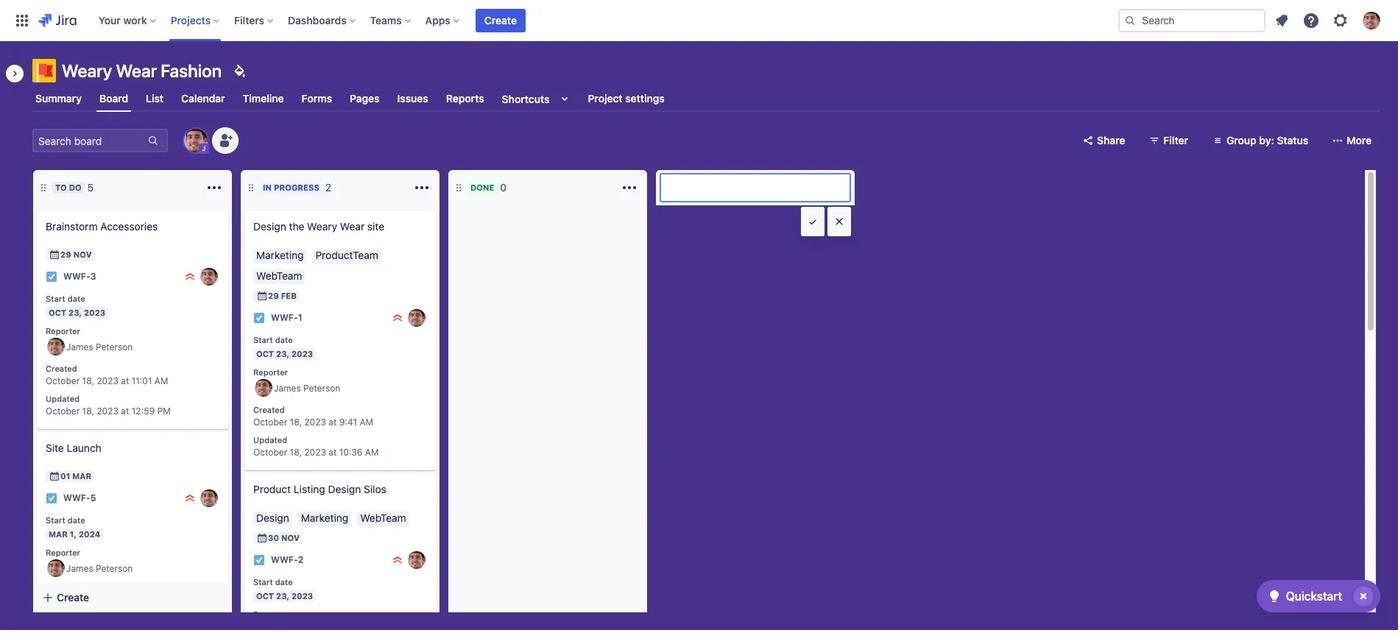 Task type: describe. For each thing, give the bounding box(es) containing it.
3
[[90, 271, 96, 282]]

task image for wwf-5
[[46, 493, 57, 505]]

the
[[289, 220, 305, 233]]

silos
[[364, 483, 387, 496]]

filter button
[[1141, 129, 1198, 152]]

your
[[99, 14, 121, 26]]

30 november 2023 image
[[256, 533, 268, 544]]

wwf- for 5
[[63, 493, 90, 504]]

29 feb
[[268, 291, 297, 301]]

site
[[46, 442, 64, 454]]

1 horizontal spatial mar
[[72, 471, 91, 481]]

0 vertical spatial wear
[[116, 60, 157, 81]]

am for october 18, 2023 at 10:36 am
[[365, 447, 379, 458]]

created october 18, 2023 at 11:01 am
[[46, 364, 168, 387]]

dismiss quickstart image
[[1352, 585, 1376, 608]]

project
[[588, 92, 623, 105]]

wwf-2
[[271, 555, 304, 566]]

teams button
[[366, 8, 417, 32]]

projects
[[171, 14, 211, 26]]

wwf-3
[[63, 271, 96, 282]]

start date oct 23, 2023 for design
[[253, 335, 313, 359]]

more
[[1347, 134, 1372, 147]]

1
[[298, 313, 302, 324]]

october for october 18, 2023 at 11:43 am
[[46, 597, 80, 609]]

filters button
[[230, 8, 279, 32]]

10:36
[[339, 447, 363, 458]]

highest image
[[184, 271, 196, 283]]

calendar link
[[178, 85, 228, 112]]

filters
[[234, 14, 265, 26]]

your profile and settings image
[[1363, 11, 1381, 29]]

site launch
[[46, 442, 101, 454]]

reporter down wwf-3 link
[[46, 326, 80, 336]]

at for 12:59
[[121, 406, 129, 417]]

0 horizontal spatial weary
[[62, 60, 112, 81]]

18, for october 18, 2023 at 11:43 am
[[82, 597, 94, 609]]

18, for october 18, 2023 at 10:36 am
[[290, 447, 302, 458]]

at for 10:36
[[329, 447, 337, 458]]

23, for product
[[276, 591, 290, 601]]

01 mar
[[60, 471, 91, 481]]

banner containing your work
[[0, 0, 1399, 41]]

primary element
[[9, 0, 1119, 41]]

james peterson image for 5
[[200, 490, 218, 508]]

start inside start date mar 1, 2024
[[46, 516, 65, 525]]

james peterson for accessories
[[66, 342, 133, 353]]

apps button
[[421, 8, 465, 32]]

apps
[[426, 14, 451, 26]]

set background color image
[[231, 62, 248, 80]]

5 inside "link"
[[90, 493, 96, 504]]

done 0
[[471, 181, 507, 194]]

wwf- for 1
[[271, 313, 298, 324]]

james peterson for launch
[[66, 563, 133, 574]]

29 nov
[[60, 250, 92, 259]]

30
[[268, 533, 279, 543]]

task image for wwf-3
[[46, 271, 57, 283]]

forms link
[[299, 85, 335, 112]]

am for october 18, 2023 at 9:41 am
[[360, 417, 373, 428]]

pages link
[[347, 85, 383, 112]]

list
[[146, 92, 164, 105]]

2023 inside created october 18, 2023 at 11:43 am
[[97, 597, 119, 609]]

2023 inside created october 18, 2023 at 11:01 am
[[97, 376, 119, 387]]

at for 11:01
[[121, 376, 129, 387]]

forms
[[302, 92, 332, 105]]

james for accessories
[[66, 342, 93, 353]]

dashboards button
[[284, 8, 361, 32]]

october for october 18, 2023 at 9:41 am
[[253, 417, 287, 428]]

at for 9:41
[[329, 417, 337, 428]]

timeline link
[[240, 85, 287, 112]]

group by: status
[[1227, 134, 1309, 147]]

01
[[60, 471, 70, 481]]

calendar
[[181, 92, 225, 105]]

pm
[[157, 406, 171, 417]]

11:01
[[132, 376, 152, 387]]

created for brainstorm accessories
[[46, 364, 77, 374]]

wwf-2 link
[[271, 554, 304, 567]]

do
[[69, 183, 82, 192]]

quickstart
[[1287, 590, 1343, 603]]

create inside the primary element
[[485, 14, 517, 26]]

highest image for design the weary wear site
[[392, 312, 404, 324]]

1 vertical spatial wear
[[340, 220, 365, 233]]

site
[[368, 220, 385, 233]]

wwf-5 link
[[63, 492, 96, 505]]

listing
[[294, 483, 325, 496]]

shortcuts
[[502, 92, 550, 105]]

1,
[[70, 529, 77, 539]]

start down wwf-3 link
[[46, 294, 65, 303]]

launch
[[67, 442, 101, 454]]

oct for product
[[256, 591, 274, 601]]

work
[[123, 14, 147, 26]]

29 november 2023 image
[[49, 249, 60, 261]]

add people image
[[217, 132, 234, 150]]

created october 18, 2023 at 11:43 am
[[46, 586, 170, 609]]

wwf-5
[[63, 493, 96, 504]]

group
[[1227, 134, 1257, 147]]

accessories
[[100, 220, 158, 233]]

check image
[[1266, 588, 1284, 605]]

start down wwf-1 link on the left
[[253, 335, 273, 345]]

board
[[99, 92, 128, 104]]

dashboards
[[288, 14, 347, 26]]

cancel image
[[834, 216, 846, 228]]

oct for design
[[256, 349, 274, 359]]

18, for october 18, 2023 at 12:59 pm
[[82, 406, 94, 417]]

brainstorm
[[46, 220, 98, 233]]

29 for 29 feb
[[268, 291, 279, 301]]

design the weary wear site
[[253, 220, 385, 233]]

peterson for launch
[[96, 563, 133, 574]]

reports link
[[443, 85, 487, 112]]

updated october 18, 2023 at 12:59 pm
[[46, 394, 171, 417]]

2 column actions menu image from the left
[[413, 179, 431, 197]]

your work
[[99, 14, 147, 26]]

18, for october 18, 2023 at 11:01 am
[[82, 376, 94, 387]]

1 vertical spatial james
[[274, 383, 301, 394]]

at for 11:43
[[121, 597, 129, 609]]

more button
[[1324, 129, 1381, 152]]

summary link
[[32, 85, 85, 112]]

progress
[[274, 183, 320, 192]]

column actions menu image for 5
[[206, 179, 223, 197]]

wwf- for 3
[[63, 271, 90, 282]]

0 vertical spatial start date oct 23, 2023
[[46, 294, 105, 317]]

2023 down 3
[[84, 308, 105, 317]]

share
[[1098, 134, 1126, 147]]

1 vertical spatial weary
[[307, 220, 337, 233]]

am for october 18, 2023 at 11:43 am
[[156, 597, 170, 609]]

1 vertical spatial create button
[[33, 585, 232, 611]]

settings
[[626, 92, 665, 105]]

start date mar 1, 2024
[[46, 516, 100, 539]]



Task type: vqa. For each thing, say whether or not it's contained in the screenshot.
issue
no



Task type: locate. For each thing, give the bounding box(es) containing it.
18, up updated october 18, 2023 at 12:59 pm at the left of page
[[82, 376, 94, 387]]

james for launch
[[66, 563, 93, 574]]

29 february 2024 image
[[256, 290, 268, 302], [256, 290, 268, 302]]

2024
[[79, 529, 100, 539]]

29
[[60, 250, 71, 259], [268, 291, 279, 301]]

peterson up created october 18, 2023 at 9:41 am
[[304, 383, 341, 394]]

task image down 30 november 2023 image
[[253, 555, 265, 566]]

updated october 18, 2023 at 10:36 am
[[253, 436, 379, 458]]

1 vertical spatial task image
[[253, 555, 265, 566]]

0 vertical spatial create
[[485, 14, 517, 26]]

updated inside updated october 18, 2023 at 10:36 am
[[253, 436, 287, 445]]

23, down wwf-1 link on the left
[[276, 349, 290, 359]]

brainstorm accessories
[[46, 220, 158, 233]]

by:
[[1260, 134, 1275, 147]]

status
[[1278, 134, 1309, 147]]

2
[[326, 181, 332, 194], [298, 555, 304, 566]]

11:43
[[132, 597, 154, 609]]

column actions menu image for 0
[[621, 179, 639, 197]]

appswitcher icon image
[[13, 11, 31, 29]]

james peterson image for 2
[[408, 552, 426, 569]]

1 vertical spatial create
[[57, 592, 89, 604]]

banner
[[0, 0, 1399, 41]]

product
[[253, 483, 291, 496]]

0
[[500, 181, 507, 194]]

am inside created october 18, 2023 at 11:43 am
[[156, 597, 170, 609]]

1 vertical spatial task image
[[46, 493, 57, 505]]

start date oct 23, 2023 for product
[[253, 578, 313, 601]]

18, left 11:43
[[82, 597, 94, 609]]

to
[[55, 183, 67, 192]]

tab list
[[24, 85, 1390, 112]]

quickstart button
[[1257, 580, 1381, 613]]

wear up 'list'
[[116, 60, 157, 81]]

wwf- down the 01 mar on the bottom left of the page
[[63, 493, 90, 504]]

october for october 18, 2023 at 12:59 pm
[[46, 406, 80, 417]]

at inside created october 18, 2023 at 11:01 am
[[121, 376, 129, 387]]

james up created october 18, 2023 at 9:41 am
[[274, 383, 301, 394]]

None field
[[661, 175, 850, 201]]

task image for wwf-1
[[253, 312, 265, 324]]

october
[[46, 376, 80, 387], [46, 406, 80, 417], [253, 417, 287, 428], [253, 447, 287, 458], [46, 597, 80, 609]]

0 vertical spatial mar
[[72, 471, 91, 481]]

october up product
[[253, 447, 287, 458]]

1 horizontal spatial james peterson image
[[408, 552, 426, 569]]

0 horizontal spatial create
[[57, 592, 89, 604]]

1 vertical spatial start date oct 23, 2023
[[253, 335, 313, 359]]

summary
[[35, 92, 82, 105]]

peterson up created october 18, 2023 at 11:01 am
[[96, 342, 133, 353]]

0 horizontal spatial 2
[[298, 555, 304, 566]]

october inside updated october 18, 2023 at 12:59 pm
[[46, 406, 80, 417]]

18, inside created october 18, 2023 at 9:41 am
[[290, 417, 302, 428]]

0 vertical spatial peterson
[[96, 342, 133, 353]]

0 vertical spatial updated
[[46, 394, 80, 404]]

12:59
[[132, 406, 155, 417]]

created october 18, 2023 at 9:41 am
[[253, 405, 373, 428]]

wear
[[116, 60, 157, 81], [340, 220, 365, 233]]

0 vertical spatial created
[[46, 364, 77, 374]]

0 vertical spatial oct
[[49, 308, 66, 317]]

1 vertical spatial updated
[[253, 436, 287, 445]]

am inside updated october 18, 2023 at 10:36 am
[[365, 447, 379, 458]]

2023 left 12:59
[[97, 406, 119, 417]]

1 vertical spatial nov
[[281, 533, 300, 543]]

2 vertical spatial 23,
[[276, 591, 290, 601]]

nov up wwf-3
[[73, 250, 92, 259]]

wwf-3 link
[[63, 271, 96, 283]]

settings image
[[1333, 11, 1350, 29]]

task image down 29 november 2023 image
[[46, 271, 57, 283]]

2023
[[84, 308, 105, 317], [292, 349, 313, 359], [97, 376, 119, 387], [97, 406, 119, 417], [304, 417, 326, 428], [304, 447, 326, 458], [292, 591, 313, 601], [97, 597, 119, 609]]

23,
[[69, 308, 82, 317], [276, 349, 290, 359], [276, 591, 290, 601]]

design left silos
[[328, 483, 361, 496]]

james peterson image
[[184, 129, 208, 152], [200, 268, 218, 286], [408, 309, 426, 327], [47, 338, 65, 356], [255, 380, 273, 397], [47, 560, 65, 578]]

james peterson up created october 18, 2023 at 11:01 am
[[66, 342, 133, 353]]

create button inside the primary element
[[476, 8, 526, 32]]

october up updated october 18, 2023 at 12:59 pm at the left of page
[[46, 376, 80, 387]]

1 vertical spatial mar
[[49, 529, 68, 539]]

1 horizontal spatial column actions menu image
[[413, 179, 431, 197]]

nov
[[73, 250, 92, 259], [281, 533, 300, 543]]

weary right "the"
[[307, 220, 337, 233]]

updated for october 18, 2023 at 12:59 pm
[[46, 394, 80, 404]]

date up 1,
[[68, 516, 85, 525]]

18, inside created october 18, 2023 at 11:43 am
[[82, 597, 94, 609]]

18, for october 18, 2023 at 9:41 am
[[290, 417, 302, 428]]

nov for 29 nov
[[73, 250, 92, 259]]

james peterson image
[[200, 490, 218, 508], [408, 552, 426, 569]]

wwf-
[[63, 271, 90, 282], [271, 313, 298, 324], [63, 493, 90, 504], [271, 555, 298, 566]]

wwf- down 30 nov
[[271, 555, 298, 566]]

1 horizontal spatial create
[[485, 14, 517, 26]]

0 horizontal spatial task image
[[46, 493, 57, 505]]

updated inside updated october 18, 2023 at 12:59 pm
[[46, 394, 80, 404]]

october inside created october 18, 2023 at 11:43 am
[[46, 597, 80, 609]]

0 vertical spatial 5
[[87, 181, 94, 194]]

notifications image
[[1274, 11, 1291, 29]]

2023 inside created october 18, 2023 at 9:41 am
[[304, 417, 326, 428]]

at left 9:41
[[329, 417, 337, 428]]

wwf-1 link
[[271, 312, 302, 325]]

2023 down wwf-2 link
[[292, 591, 313, 601]]

reporter down 1,
[[46, 548, 80, 557]]

created
[[46, 364, 77, 374], [253, 405, 285, 415], [46, 586, 77, 595]]

2023 left 11:43
[[97, 597, 119, 609]]

peterson up created october 18, 2023 at 11:43 am
[[96, 563, 133, 574]]

1 horizontal spatial task image
[[253, 555, 265, 566]]

0 horizontal spatial mar
[[49, 529, 68, 539]]

2 vertical spatial oct
[[256, 591, 274, 601]]

18, inside updated october 18, 2023 at 10:36 am
[[290, 447, 302, 458]]

search image
[[1125, 14, 1137, 26]]

james peterson up created october 18, 2023 at 9:41 am
[[274, 383, 341, 394]]

at left 10:36
[[329, 447, 337, 458]]

james up created october 18, 2023 at 11:01 am
[[66, 342, 93, 353]]

2 vertical spatial james
[[66, 563, 93, 574]]

james peterson
[[66, 342, 133, 353], [274, 383, 341, 394], [66, 563, 133, 574]]

1 horizontal spatial create button
[[476, 8, 526, 32]]

october inside created october 18, 2023 at 9:41 am
[[253, 417, 287, 428]]

29 for 29 nov
[[60, 250, 71, 259]]

2 vertical spatial james peterson
[[66, 563, 133, 574]]

task image
[[46, 271, 57, 283], [253, 555, 265, 566]]

1 horizontal spatial design
[[328, 483, 361, 496]]

start down wwf-5 "link"
[[46, 516, 65, 525]]

am inside created october 18, 2023 at 9:41 am
[[360, 417, 373, 428]]

date down wwf-2 link
[[275, 578, 293, 587]]

james down 1,
[[66, 563, 93, 574]]

confirm image
[[807, 216, 819, 228]]

2 vertical spatial start date oct 23, 2023
[[253, 578, 313, 601]]

Search field
[[1119, 8, 1266, 32]]

issues link
[[395, 85, 431, 112]]

at inside updated october 18, 2023 at 10:36 am
[[329, 447, 337, 458]]

peterson for accessories
[[96, 342, 133, 353]]

pages
[[350, 92, 380, 105]]

0 vertical spatial nov
[[73, 250, 92, 259]]

october for october 18, 2023 at 10:36 am
[[253, 447, 287, 458]]

am
[[155, 376, 168, 387], [360, 417, 373, 428], [365, 447, 379, 458], [156, 597, 170, 609]]

create down 1,
[[57, 592, 89, 604]]

2 vertical spatial created
[[46, 586, 77, 595]]

1 horizontal spatial 2
[[326, 181, 332, 194]]

0 horizontal spatial nov
[[73, 250, 92, 259]]

5
[[87, 181, 94, 194], [90, 493, 96, 504]]

1 horizontal spatial task image
[[253, 312, 265, 324]]

30 november 2023 image
[[256, 533, 268, 544]]

task image left wwf-5 "link"
[[46, 493, 57, 505]]

shortcuts button
[[499, 85, 576, 112]]

project settings link
[[585, 85, 668, 112]]

am right 11:43
[[156, 597, 170, 609]]

at
[[121, 376, 129, 387], [121, 406, 129, 417], [329, 417, 337, 428], [329, 447, 337, 458], [121, 597, 129, 609]]

2023 up updated october 18, 2023 at 12:59 pm at the left of page
[[97, 376, 119, 387]]

filter
[[1164, 134, 1189, 147]]

1 vertical spatial james peterson image
[[408, 552, 426, 569]]

1 vertical spatial 29
[[268, 291, 279, 301]]

mar inside start date mar 1, 2024
[[49, 529, 68, 539]]

2023 left 10:36
[[304, 447, 326, 458]]

nov right 30
[[281, 533, 300, 543]]

at left 12:59
[[121, 406, 129, 417]]

1 vertical spatial 23,
[[276, 349, 290, 359]]

task image left wwf-1 link on the left
[[253, 312, 265, 324]]

18, inside created october 18, 2023 at 11:01 am
[[82, 376, 94, 387]]

project settings
[[588, 92, 665, 105]]

date down wwf-3 link
[[68, 294, 85, 303]]

2 horizontal spatial column actions menu image
[[621, 179, 639, 197]]

design left "the"
[[253, 220, 286, 233]]

0 horizontal spatial design
[[253, 220, 286, 233]]

october up updated october 18, 2023 at 10:36 am
[[253, 417, 287, 428]]

wwf- for 2
[[271, 555, 298, 566]]

oct down wwf-3 link
[[49, 308, 66, 317]]

nov for 30 nov
[[281, 533, 300, 543]]

created inside created october 18, 2023 at 11:01 am
[[46, 364, 77, 374]]

am inside created october 18, 2023 at 11:01 am
[[155, 376, 168, 387]]

highest image for product listing design silos
[[392, 555, 404, 566]]

task image
[[253, 312, 265, 324], [46, 493, 57, 505]]

2 vertical spatial peterson
[[96, 563, 133, 574]]

0 vertical spatial james peterson image
[[200, 490, 218, 508]]

29 november 2023 image
[[49, 249, 60, 261]]

0 vertical spatial 29
[[60, 250, 71, 259]]

29 left feb
[[268, 291, 279, 301]]

3 column actions menu image from the left
[[621, 179, 639, 197]]

start down wwf-2 link
[[253, 578, 273, 587]]

task image for wwf-2
[[253, 555, 265, 566]]

done
[[471, 183, 495, 192]]

at inside updated october 18, 2023 at 12:59 pm
[[121, 406, 129, 417]]

teams
[[370, 14, 402, 26]]

updated for october 18, 2023 at 10:36 am
[[253, 436, 287, 445]]

product listing design silos
[[253, 483, 387, 496]]

start date oct 23, 2023
[[46, 294, 105, 317], [253, 335, 313, 359], [253, 578, 313, 601]]

date down wwf-1 link on the left
[[275, 335, 293, 345]]

wwf- down 29 nov
[[63, 271, 90, 282]]

date inside start date mar 1, 2024
[[68, 516, 85, 525]]

2023 up updated october 18, 2023 at 10:36 am
[[304, 417, 326, 428]]

0 vertical spatial 23,
[[69, 308, 82, 317]]

0 vertical spatial james
[[66, 342, 93, 353]]

date
[[68, 294, 85, 303], [275, 335, 293, 345], [68, 516, 85, 525], [275, 578, 293, 587]]

18, up updated october 18, 2023 at 10:36 am
[[290, 417, 302, 428]]

23, down wwf-2 link
[[276, 591, 290, 601]]

create right apps popup button
[[485, 14, 517, 26]]

0 vertical spatial task image
[[253, 312, 265, 324]]

weary wear fashion
[[62, 60, 222, 81]]

0 vertical spatial design
[[253, 220, 286, 233]]

29 up wwf-3
[[60, 250, 71, 259]]

2 right progress
[[326, 181, 332, 194]]

18, inside updated october 18, 2023 at 12:59 pm
[[82, 406, 94, 417]]

1 horizontal spatial 29
[[268, 291, 279, 301]]

reporter
[[46, 326, 80, 336], [253, 367, 288, 377], [46, 548, 80, 557], [253, 610, 288, 619]]

mar right 01
[[72, 471, 91, 481]]

in
[[263, 183, 272, 192]]

1 horizontal spatial wear
[[340, 220, 365, 233]]

0 horizontal spatial task image
[[46, 271, 57, 283]]

james
[[66, 342, 93, 353], [274, 383, 301, 394], [66, 563, 93, 574]]

1 vertical spatial peterson
[[304, 383, 341, 394]]

2 vertical spatial highest image
[[392, 555, 404, 566]]

1 horizontal spatial nov
[[281, 533, 300, 543]]

reporter down wwf-1 link on the left
[[253, 367, 288, 377]]

0 horizontal spatial updated
[[46, 394, 80, 404]]

1 vertical spatial 5
[[90, 493, 96, 504]]

oct down wwf-1 link on the left
[[256, 349, 274, 359]]

at left 11:43
[[121, 597, 129, 609]]

to do 5
[[55, 181, 94, 194]]

created for site launch
[[46, 586, 77, 595]]

column actions menu image
[[206, 179, 223, 197], [413, 179, 431, 197], [621, 179, 639, 197]]

weary
[[62, 60, 112, 81], [307, 220, 337, 233]]

1 vertical spatial 2
[[298, 555, 304, 566]]

october up site
[[46, 406, 80, 417]]

at left the 11:01
[[121, 376, 129, 387]]

created inside created october 18, 2023 at 9:41 am
[[253, 405, 285, 415]]

jira image
[[38, 11, 76, 29], [38, 11, 76, 29]]

23, for design
[[276, 349, 290, 359]]

0 horizontal spatial 29
[[60, 250, 71, 259]]

1 column actions menu image from the left
[[206, 179, 223, 197]]

create
[[485, 14, 517, 26], [57, 592, 89, 604]]

start date oct 23, 2023 down wwf-3 link
[[46, 294, 105, 317]]

tab list containing board
[[24, 85, 1390, 112]]

october down 1,
[[46, 597, 80, 609]]

23, down wwf-3 link
[[69, 308, 82, 317]]

highest image
[[392, 312, 404, 324], [184, 493, 196, 505], [392, 555, 404, 566]]

2023 down 1
[[292, 349, 313, 359]]

issues
[[397, 92, 429, 105]]

share button
[[1074, 129, 1135, 152]]

feb
[[281, 291, 297, 301]]

1 vertical spatial design
[[328, 483, 361, 496]]

wwf- inside "link"
[[63, 493, 90, 504]]

projects button
[[166, 8, 226, 32]]

18, up launch
[[82, 406, 94, 417]]

0 vertical spatial weary
[[62, 60, 112, 81]]

updated down created october 18, 2023 at 9:41 am
[[253, 436, 287, 445]]

am for october 18, 2023 at 11:01 am
[[155, 376, 168, 387]]

2023 inside updated october 18, 2023 at 12:59 pm
[[97, 406, 119, 417]]

9:41
[[339, 417, 357, 428]]

5 right "do"
[[87, 181, 94, 194]]

18, up listing
[[290, 447, 302, 458]]

reporter down wwf-2 link
[[253, 610, 288, 619]]

Search board text field
[[34, 130, 146, 151]]

am right 10:36
[[365, 447, 379, 458]]

1 vertical spatial highest image
[[184, 493, 196, 505]]

am right 9:41
[[360, 417, 373, 428]]

0 vertical spatial task image
[[46, 271, 57, 283]]

october inside created october 18, 2023 at 11:01 am
[[46, 376, 80, 387]]

0 horizontal spatial column actions menu image
[[206, 179, 223, 197]]

october for october 18, 2023 at 11:01 am
[[46, 376, 80, 387]]

start date oct 23, 2023 down wwf-2 link
[[253, 578, 313, 601]]

weary up the board
[[62, 60, 112, 81]]

5 down the 01 mar on the bottom left of the page
[[90, 493, 96, 504]]

your work button
[[94, 8, 162, 32]]

1 horizontal spatial weary
[[307, 220, 337, 233]]

am right the 11:01
[[155, 376, 168, 387]]

at inside created october 18, 2023 at 9:41 am
[[329, 417, 337, 428]]

2 down 30 nov
[[298, 555, 304, 566]]

1 vertical spatial oct
[[256, 349, 274, 359]]

at inside created october 18, 2023 at 11:43 am
[[121, 597, 129, 609]]

sidebar navigation image
[[0, 59, 32, 88]]

mar
[[72, 471, 91, 481], [49, 529, 68, 539]]

timeline
[[243, 92, 284, 105]]

reports
[[446, 92, 484, 105]]

2023 inside updated october 18, 2023 at 10:36 am
[[304, 447, 326, 458]]

0 vertical spatial create button
[[476, 8, 526, 32]]

0 horizontal spatial james peterson image
[[200, 490, 218, 508]]

oct down wwf-2 link
[[256, 591, 274, 601]]

wear left the site at the top left of page
[[340, 220, 365, 233]]

created down 1,
[[46, 586, 77, 595]]

mar left 1,
[[49, 529, 68, 539]]

1 vertical spatial created
[[253, 405, 285, 415]]

updated up site
[[46, 394, 80, 404]]

james peterson up created october 18, 2023 at 11:43 am
[[66, 563, 133, 574]]

18,
[[82, 376, 94, 387], [82, 406, 94, 417], [290, 417, 302, 428], [290, 447, 302, 458], [82, 597, 94, 609]]

created up updated october 18, 2023 at 10:36 am
[[253, 405, 285, 415]]

1 horizontal spatial updated
[[253, 436, 287, 445]]

list link
[[143, 85, 167, 112]]

0 vertical spatial 2
[[326, 181, 332, 194]]

created inside created october 18, 2023 at 11:43 am
[[46, 586, 77, 595]]

30 nov
[[268, 533, 300, 543]]

wwf- down 29 feb
[[271, 313, 298, 324]]

01 march 2024 image
[[49, 471, 60, 482], [49, 471, 60, 482]]

design
[[253, 220, 286, 233], [328, 483, 361, 496]]

help image
[[1303, 11, 1321, 29]]

wwf-1
[[271, 313, 302, 324]]

created up updated october 18, 2023 at 12:59 pm at the left of page
[[46, 364, 77, 374]]

october inside updated october 18, 2023 at 10:36 am
[[253, 447, 287, 458]]

0 vertical spatial james peterson
[[66, 342, 133, 353]]

0 vertical spatial highest image
[[392, 312, 404, 324]]

1 vertical spatial james peterson
[[274, 383, 341, 394]]

0 horizontal spatial wear
[[116, 60, 157, 81]]

0 horizontal spatial create button
[[33, 585, 232, 611]]

start date oct 23, 2023 down wwf-1 link on the left
[[253, 335, 313, 359]]



